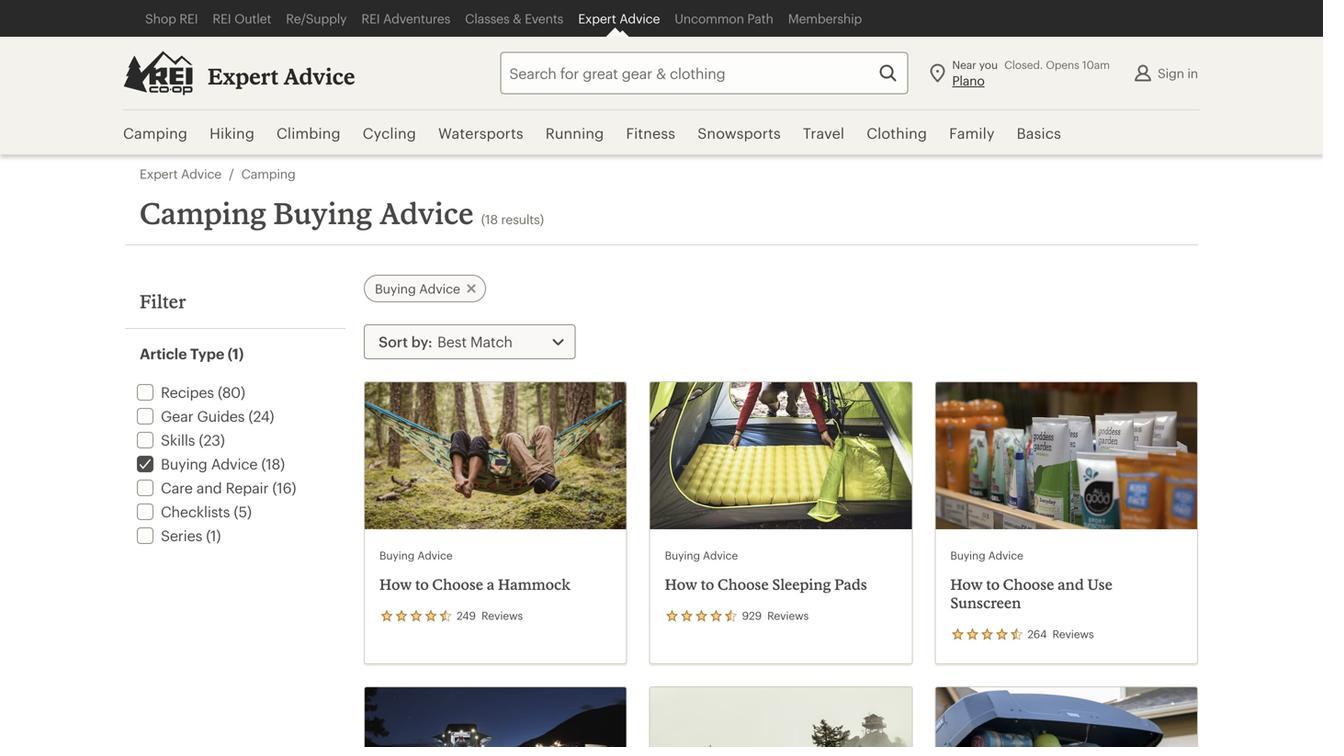 Task type: locate. For each thing, give the bounding box(es) containing it.
expert advice right events
[[578, 11, 660, 26]]

1 choose from the left
[[432, 576, 484, 594]]

buying
[[273, 195, 373, 231], [375, 281, 416, 296], [161, 456, 207, 473], [380, 549, 415, 562], [665, 549, 700, 562], [951, 549, 986, 562]]

(18)
[[261, 456, 285, 473]]

3 rei from the left
[[362, 11, 380, 26]]

article
[[140, 345, 187, 362]]

2 choose from the left
[[718, 576, 769, 594]]

pads
[[835, 576, 868, 594]]

basics
[[1017, 125, 1062, 142]]

1 how from the left
[[380, 576, 412, 594]]

(5)
[[234, 503, 252, 520]]

how to choose and use sunscreen
[[951, 576, 1113, 612]]

fitness
[[626, 125, 676, 142]]

a
[[487, 576, 495, 594]]

choose
[[432, 576, 484, 594], [718, 576, 769, 594], [1004, 576, 1055, 594]]

camping down 'expert advice / camping'
[[140, 195, 267, 231]]

0 vertical spatial expert
[[578, 11, 617, 26]]

opens
[[1046, 58, 1080, 71]]

0 horizontal spatial buying advice link
[[133, 456, 258, 473]]

hiking
[[210, 125, 255, 142]]

0 vertical spatial expert advice
[[578, 11, 660, 26]]

1 horizontal spatial expert
[[208, 63, 279, 89]]

buying advice for how to choose and use sunscreen
[[951, 549, 1024, 562]]

sign in
[[1158, 66, 1199, 80]]

choose for a
[[432, 576, 484, 594]]

hammock
[[498, 576, 571, 594]]

to
[[416, 576, 429, 594], [701, 576, 715, 594], [987, 576, 1000, 594]]

expert advice / camping
[[140, 166, 296, 181]]

expert down rei outlet link
[[208, 63, 279, 89]]

hiking button
[[199, 110, 266, 156]]

uncommon path
[[675, 11, 774, 26]]

classes & events link
[[458, 0, 571, 37]]

to for how to choose sleeping pads
[[701, 576, 715, 594]]

and
[[197, 479, 222, 496], [1058, 576, 1085, 594]]

reviews for sleeping
[[768, 609, 809, 622]]

how
[[380, 576, 412, 594], [665, 576, 698, 594], [951, 576, 983, 594]]

1 vertical spatial and
[[1058, 576, 1085, 594]]

0 horizontal spatial to
[[416, 576, 429, 594]]

near you closed. opens 10am plano
[[953, 58, 1110, 88]]

buying inside the recipes (80) gear guides (24) skills (23) buying advice (18) care and repair (16) checklists (5) series (1)
[[161, 456, 207, 473]]

None search field
[[467, 52, 909, 94]]

1 rei from the left
[[180, 11, 198, 26]]

0 vertical spatial expert advice link
[[571, 0, 668, 37]]

2 horizontal spatial how
[[951, 576, 983, 594]]

care
[[161, 479, 193, 496]]

None field
[[500, 52, 909, 94]]

basics button
[[1006, 110, 1073, 156]]

0 vertical spatial camping
[[123, 125, 188, 142]]

3 to from the left
[[987, 576, 1000, 594]]

rei right shop
[[180, 11, 198, 26]]

reviews
[[482, 609, 523, 622], [768, 609, 809, 622], [1053, 628, 1094, 641]]

0 horizontal spatial expert
[[140, 166, 178, 181]]

use
[[1088, 576, 1113, 594]]

reviews right 264
[[1053, 628, 1094, 641]]

buying advice for how to choose a hammock
[[380, 549, 453, 562]]

2 horizontal spatial expert
[[578, 11, 617, 26]]

0 horizontal spatial reviews
[[482, 609, 523, 622]]

1 horizontal spatial to
[[701, 576, 715, 594]]

care and repair link
[[133, 479, 269, 496]]

plano
[[953, 73, 985, 88]]

expert advice link down camping dropdown button
[[140, 165, 222, 182]]

membership link
[[781, 0, 870, 37]]

(16)
[[272, 479, 296, 496]]

1 to from the left
[[416, 576, 429, 594]]

1 horizontal spatial rei
[[213, 11, 231, 26]]

2 horizontal spatial to
[[987, 576, 1000, 594]]

choose inside how to choose and use sunscreen
[[1004, 576, 1055, 594]]

0 horizontal spatial rei
[[180, 11, 198, 26]]

cycling button
[[352, 110, 427, 156]]

cycling
[[363, 125, 416, 142]]

1 horizontal spatial and
[[1058, 576, 1085, 594]]

skills link
[[133, 432, 195, 449]]

0 horizontal spatial choose
[[432, 576, 484, 594]]

buying advice link
[[364, 275, 486, 302], [133, 456, 258, 473]]

reviews for a
[[482, 609, 523, 622]]

and left the use
[[1058, 576, 1085, 594]]

how for how to choose and use sunscreen
[[951, 576, 983, 594]]

3 how from the left
[[951, 576, 983, 594]]

checklists
[[161, 503, 230, 520]]

expert advice link right events
[[571, 0, 668, 37]]

gear guides link
[[133, 408, 245, 425]]

1 vertical spatial expert advice
[[208, 63, 355, 89]]

camping right /
[[241, 166, 296, 181]]

snowsports button
[[687, 110, 792, 156]]

near
[[953, 58, 977, 71]]

3 choose from the left
[[1004, 576, 1055, 594]]

1 horizontal spatial buying advice link
[[364, 275, 486, 302]]

expert advice link
[[571, 0, 668, 37], [208, 63, 355, 90], [140, 165, 222, 182]]

advice
[[620, 11, 660, 26], [283, 63, 355, 89], [181, 166, 222, 181], [379, 195, 474, 231], [419, 281, 460, 296], [211, 456, 258, 473], [418, 549, 453, 562], [703, 549, 738, 562], [989, 549, 1024, 562]]

choose up the '249'
[[432, 576, 484, 594]]

reviews down 'a'
[[482, 609, 523, 622]]

gear
[[161, 408, 193, 425]]

classes & events
[[465, 11, 564, 26]]

rei left "outlet"
[[213, 11, 231, 26]]

to for how to choose a hammock
[[416, 576, 429, 594]]

buying advice
[[375, 281, 460, 296], [380, 549, 453, 562], [665, 549, 738, 562], [951, 549, 1024, 562]]

0 horizontal spatial and
[[197, 479, 222, 496]]

how for how to choose sleeping pads
[[665, 576, 698, 594]]

watersports
[[438, 125, 524, 142]]

1 horizontal spatial how
[[665, 576, 698, 594]]

2 to from the left
[[701, 576, 715, 594]]

Search for great gear & clothing text field
[[500, 52, 909, 94]]

to inside how to choose and use sunscreen
[[987, 576, 1000, 594]]

1 horizontal spatial reviews
[[768, 609, 809, 622]]

2 rei from the left
[[213, 11, 231, 26]]

rei left adventures
[[362, 11, 380, 26]]

reviews for and
[[1053, 628, 1094, 641]]

sunscreen
[[951, 594, 1022, 612]]

and inside the recipes (80) gear guides (24) skills (23) buying advice (18) care and repair (16) checklists (5) series (1)
[[197, 479, 222, 496]]

none search field inside expert advice banner
[[467, 52, 909, 94]]

climbing button
[[266, 110, 352, 156]]

0 horizontal spatial expert advice
[[208, 63, 355, 89]]

outlet
[[234, 11, 271, 26]]

2 vertical spatial camping
[[140, 195, 267, 231]]

and up checklists
[[197, 479, 222, 496]]

travel
[[803, 125, 845, 142]]

article type (1)
[[140, 345, 244, 362]]

1 vertical spatial camping
[[241, 166, 296, 181]]

rei for rei adventures
[[362, 11, 380, 26]]

0 vertical spatial and
[[197, 479, 222, 496]]

choose up the sunscreen on the bottom of page
[[1004, 576, 1055, 594]]

filter
[[140, 290, 186, 312]]

2 horizontal spatial rei
[[362, 11, 380, 26]]

1 vertical spatial expert advice link
[[208, 63, 355, 90]]

camping
[[123, 125, 188, 142], [241, 166, 296, 181], [140, 195, 267, 231]]

expert advice up climbing
[[208, 63, 355, 89]]

(23)
[[199, 432, 225, 449]]

&
[[513, 11, 522, 26]]

choose up 929 at the right bottom of the page
[[718, 576, 769, 594]]

expert advice link up climbing
[[208, 63, 355, 90]]

expert down camping dropdown button
[[140, 166, 178, 181]]

929
[[742, 609, 762, 622]]

expert
[[578, 11, 617, 26], [208, 63, 279, 89], [140, 166, 178, 181]]

2 horizontal spatial choose
[[1004, 576, 1055, 594]]

2 how from the left
[[665, 576, 698, 594]]

camping down rei co-op, go to rei.com home page image
[[123, 125, 188, 142]]

1 horizontal spatial expert advice
[[578, 11, 660, 26]]

2 horizontal spatial reviews
[[1053, 628, 1094, 641]]

rei adventures link
[[354, 0, 458, 37]]

expert right events
[[578, 11, 617, 26]]

camping inside dropdown button
[[123, 125, 188, 142]]

rei
[[180, 11, 198, 26], [213, 11, 231, 26], [362, 11, 380, 26]]

expert advice
[[578, 11, 660, 26], [208, 63, 355, 89]]

929 reviews
[[742, 609, 809, 622]]

how inside how to choose and use sunscreen
[[951, 576, 983, 594]]

0 horizontal spatial how
[[380, 576, 412, 594]]

reviews down sleeping
[[768, 609, 809, 622]]

travel button
[[792, 110, 856, 156]]

clothing
[[867, 125, 928, 142]]

rei outlet link
[[205, 0, 279, 37]]

0 vertical spatial buying advice link
[[364, 275, 486, 302]]

advice inside the recipes (80) gear guides (24) skills (23) buying advice (18) care and repair (16) checklists (5) series (1)
[[211, 456, 258, 473]]

1 horizontal spatial choose
[[718, 576, 769, 594]]



Task type: describe. For each thing, give the bounding box(es) containing it.
you
[[980, 58, 998, 71]]

clothing button
[[856, 110, 939, 156]]

2 vertical spatial expert advice link
[[140, 165, 222, 182]]

closed.
[[1005, 58, 1043, 71]]

family
[[950, 125, 995, 142]]

running button
[[535, 110, 615, 156]]

recipes
[[161, 384, 214, 401]]

/
[[229, 166, 234, 181]]

choose for and
[[1004, 576, 1055, 594]]

rei co-op, go to rei.com home page link
[[123, 51, 193, 95]]

choose for sleeping
[[718, 576, 769, 594]]

shop rei link
[[138, 0, 205, 37]]

search image
[[877, 62, 899, 84]]

series
[[161, 527, 202, 544]]

264
[[1028, 628, 1047, 641]]

buying advice for how to choose sleeping pads
[[665, 549, 738, 562]]

uncommon path link
[[668, 0, 781, 37]]

family button
[[939, 110, 1006, 156]]

checklists link
[[133, 503, 230, 520]]

in
[[1188, 66, 1199, 80]]

camping link
[[241, 165, 296, 182]]

recipes link
[[133, 384, 214, 401]]

results)
[[501, 212, 544, 227]]

shop
[[145, 11, 176, 26]]

to for how to choose and use sunscreen
[[987, 576, 1000, 594]]

rei outlet
[[213, 11, 271, 26]]

and inside how to choose and use sunscreen
[[1058, 576, 1085, 594]]

10am
[[1083, 58, 1110, 71]]

249 reviews
[[457, 609, 523, 622]]

rei co-op, go to rei.com home page image
[[123, 51, 193, 95]]

uncommon
[[675, 11, 744, 26]]

type (1)
[[190, 345, 244, 362]]

guides
[[197, 408, 245, 425]]

sign in link
[[1125, 55, 1206, 91]]

how to choose sleeping pads
[[665, 576, 868, 594]]

re/supply
[[286, 11, 347, 26]]

climbing
[[277, 125, 341, 142]]

series link
[[133, 527, 202, 544]]

watersports button
[[427, 110, 535, 156]]

how for how to choose a hammock
[[380, 576, 412, 594]]

skills
[[161, 432, 195, 449]]

adventures
[[383, 11, 451, 26]]

events
[[525, 11, 564, 26]]

fitness button
[[615, 110, 687, 156]]

sleeping
[[773, 576, 832, 594]]

1 vertical spatial buying advice link
[[133, 456, 258, 473]]

path
[[748, 11, 774, 26]]

1 vertical spatial expert
[[208, 63, 279, 89]]

sign
[[1158, 66, 1185, 80]]

expert advice banner
[[0, 0, 1324, 156]]

camping buying advice (18 results)
[[140, 195, 544, 231]]

shop rei
[[145, 11, 198, 26]]

249
[[457, 609, 476, 622]]

camping button
[[123, 110, 199, 156]]

none field inside expert advice banner
[[500, 52, 909, 94]]

running
[[546, 125, 604, 142]]

membership
[[788, 11, 862, 26]]

(18
[[481, 212, 498, 227]]

camping for camping buying advice (18 results)
[[140, 195, 267, 231]]

snowsports
[[698, 125, 781, 142]]

rei adventures
[[362, 11, 451, 26]]

how to choose a hammock
[[380, 576, 571, 594]]

rei for rei outlet
[[213, 11, 231, 26]]

classes
[[465, 11, 510, 26]]

repair
[[226, 479, 269, 496]]

re/supply link
[[279, 0, 354, 37]]

2 vertical spatial expert
[[140, 166, 178, 181]]

(24)
[[249, 408, 274, 425]]

(80)
[[218, 384, 245, 401]]

camping for camping
[[123, 125, 188, 142]]

(1)
[[206, 527, 221, 544]]

recipes (80) gear guides (24) skills (23) buying advice (18) care and repair (16) checklists (5) series (1)
[[161, 384, 296, 544]]

264 reviews
[[1028, 628, 1094, 641]]



Task type: vqa. For each thing, say whether or not it's contained in the screenshot.
leftmost eye
no



